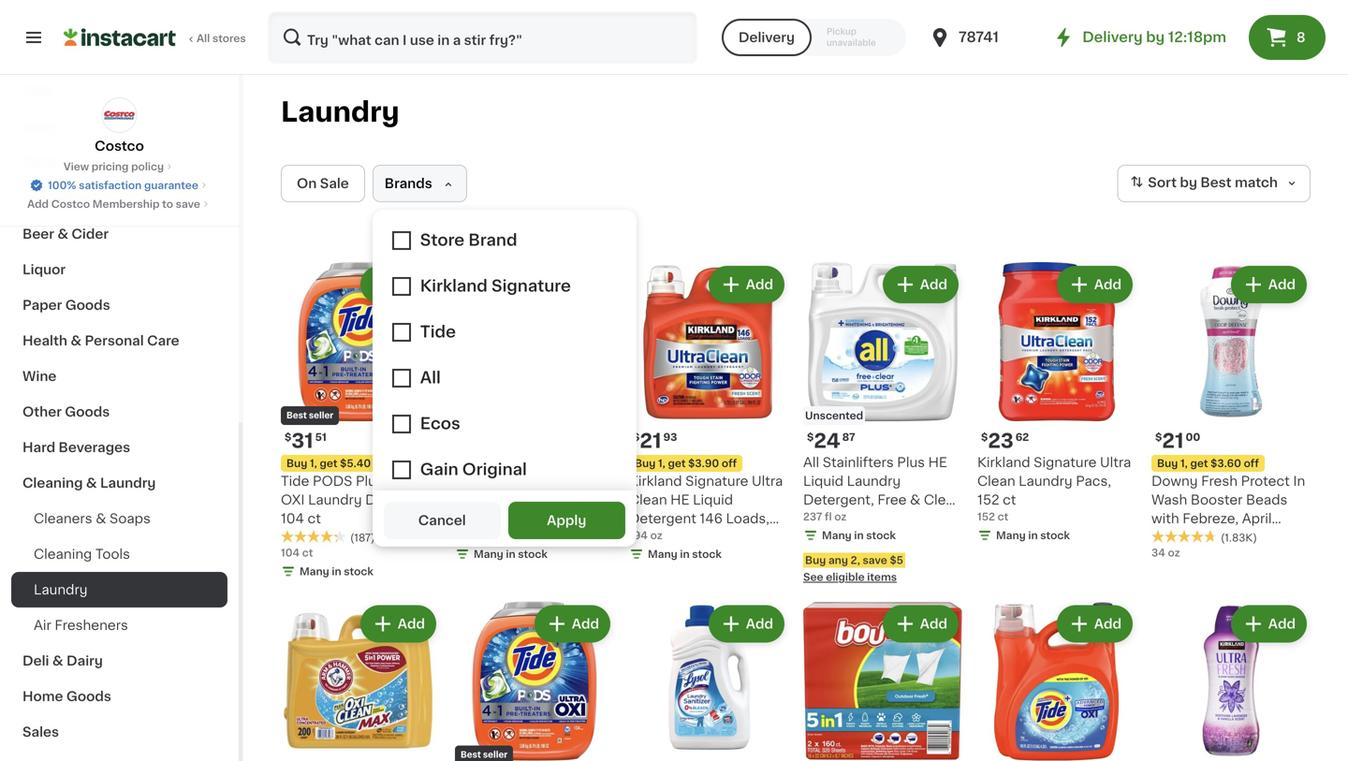 Task type: locate. For each thing, give the bounding box(es) containing it.
0 horizontal spatial kirkland
[[455, 475, 508, 488]]

free left clear,
[[878, 494, 907, 507]]

2 horizontal spatial kirkland
[[978, 456, 1031, 469]]

$ inside $ 31 51
[[285, 432, 292, 442]]

liquid inside "kirkland signature ultra clean he liquid detergent 146 loads, 194 oz"
[[693, 494, 733, 507]]

cancel button
[[384, 502, 501, 539]]

plus for pods
[[356, 475, 384, 488]]

1 horizontal spatial delivery
[[1083, 30, 1143, 44]]

0 horizontal spatial free
[[497, 494, 526, 507]]

ct
[[1003, 494, 1017, 507], [998, 512, 1009, 522], [308, 512, 321, 525], [302, 548, 313, 558]]

& right beer
[[57, 228, 68, 241]]

2 unscented from the left
[[805, 411, 864, 421]]

0 vertical spatial by
[[1147, 30, 1165, 44]]

off inside product group
[[373, 458, 389, 469]]

1 horizontal spatial save
[[863, 555, 888, 566]]

1 horizontal spatial seller
[[483, 751, 508, 759]]

1 get from the left
[[320, 458, 338, 469]]

34 down with
[[1152, 548, 1166, 558]]

2 194 oz from the left
[[629, 531, 663, 541]]

& right health at the left top of page
[[71, 334, 82, 347]]

see
[[804, 572, 824, 582]]

buy inside buy any 2, save $5 see eligible items
[[805, 555, 826, 566]]

get
[[320, 458, 338, 469], [494, 458, 512, 469], [668, 458, 686, 469], [1191, 458, 1209, 469]]

many in stock down kirkland signature ultra clean laundry pacs, 152 ct 152 ct
[[996, 531, 1070, 541]]

0 vertical spatial all
[[197, 33, 210, 44]]

laundry down the stainlifters
[[847, 475, 901, 488]]

many in stock for buy 1, get $3.90 off
[[648, 549, 722, 560]]

on sale
[[297, 177, 349, 190]]

1 horizontal spatial 146
[[700, 512, 723, 525]]

2 horizontal spatial signature
[[1034, 456, 1097, 469]]

on
[[297, 177, 317, 190]]

1, inside product group
[[310, 458, 317, 469]]

he up clear,
[[929, 456, 948, 469]]

by inside 'field'
[[1180, 176, 1198, 189]]

5 $ from the left
[[1156, 432, 1162, 442]]

1, for downy
[[1181, 458, 1188, 469]]

194 oz
[[455, 531, 489, 541], [629, 531, 663, 541]]

all
[[197, 33, 210, 44], [804, 456, 820, 469]]

clean up detergent
[[629, 494, 667, 507]]

& for dairy
[[52, 655, 63, 668]]

get inside product group
[[320, 458, 338, 469]]

all left stores
[[197, 33, 210, 44]]

1 horizontal spatial detergent,
[[455, 531, 526, 544]]

free
[[497, 494, 526, 507], [878, 494, 907, 507]]

2 off from the left
[[548, 458, 563, 469]]

4 $ from the left
[[981, 432, 988, 442]]

1 free from the left
[[497, 494, 526, 507]]

21
[[640, 431, 662, 451], [1162, 431, 1184, 451]]

in for buy 1, get $3.90 off
[[680, 549, 690, 560]]

ultra up apply
[[578, 475, 609, 488]]

kirkland up detergent
[[629, 475, 682, 488]]

0 horizontal spatial best seller
[[287, 412, 334, 420]]

ultra
[[1100, 456, 1132, 469], [387, 475, 418, 488], [578, 475, 609, 488], [752, 475, 783, 488]]

goods down dairy at the bottom left of the page
[[66, 690, 111, 703]]

soaps
[[110, 512, 151, 525]]

0 horizontal spatial buy 1, get $3.90 off
[[461, 458, 563, 469]]

ultra for kirkland signature ultra clean free & clear he liquid laundry detergent, 146 loads, 194 fl oz
[[578, 475, 609, 488]]

loads,
[[556, 531, 595, 544]]

best
[[1201, 176, 1232, 189], [287, 412, 307, 420], [461, 751, 481, 759]]

& left clear
[[529, 494, 539, 507]]

he up detergent
[[671, 494, 690, 507]]

194 oz down cancel
[[455, 531, 489, 541]]

fresh
[[1202, 475, 1238, 488], [1152, 531, 1188, 544]]

1 vertical spatial best seller
[[461, 751, 508, 759]]

plus inside the all stainlifters plus he liquid laundry detergent, free & clear, 237 fl oz
[[897, 456, 925, 469]]

plus
[[897, 456, 925, 469], [356, 475, 384, 488]]

clean
[[978, 475, 1016, 488], [455, 494, 493, 507], [629, 494, 667, 507]]

home goods link
[[11, 679, 228, 715]]

laundry up soaps
[[100, 477, 156, 490]]

1 horizontal spatial best seller
[[461, 751, 508, 759]]

1, down $ 31 51 at left bottom
[[310, 458, 317, 469]]

all down 24
[[804, 456, 820, 469]]

$ for $ 31 51
[[285, 432, 292, 442]]

ultra inside "kirkland signature ultra clean he liquid detergent 146 loads, 194 oz"
[[752, 475, 783, 488]]

product group containing 31
[[281, 262, 440, 583]]

2 get from the left
[[494, 458, 512, 469]]

many in stock for 23
[[996, 531, 1070, 541]]

0 vertical spatial 152
[[978, 494, 1000, 507]]

get down the 93
[[668, 458, 686, 469]]

many in stock down apply button at the left bottom of the page
[[474, 549, 548, 560]]

1 horizontal spatial $3.90
[[688, 458, 719, 469]]

cleaning
[[22, 477, 83, 490], [34, 548, 92, 561]]

get for kirkland
[[494, 458, 512, 469]]

match
[[1235, 176, 1278, 189]]

protect
[[1241, 475, 1290, 488]]

1 vertical spatial by
[[1180, 176, 1198, 189]]

$ 21 93
[[633, 431, 677, 451]]

0 horizontal spatial 194 oz
[[455, 531, 489, 541]]

34 oz
[[1152, 548, 1181, 558]]

clean for free
[[455, 494, 493, 507]]

detergent, inside the all stainlifters plus he liquid laundry detergent, free & clear, 237 fl oz
[[804, 494, 874, 507]]

0 vertical spatial cleaning
[[22, 477, 83, 490]]

many in stock up 2,
[[822, 531, 896, 541]]

product group
[[281, 262, 440, 583], [455, 262, 614, 566], [629, 262, 789, 566], [804, 262, 963, 585], [978, 262, 1137, 547], [1152, 262, 1311, 560], [281, 602, 440, 761], [455, 602, 614, 761], [629, 602, 789, 761], [804, 602, 963, 761], [978, 602, 1137, 761], [1152, 602, 1311, 761]]

$ for $ 21 93
[[633, 432, 640, 442]]

1 horizontal spatial fresh
[[1202, 475, 1238, 488]]

cleaning & laundry link
[[11, 465, 228, 501]]

$ inside $ 24 87
[[807, 432, 814, 442]]

buy up tide
[[287, 458, 307, 469]]

goods up health & personal care
[[65, 299, 110, 312]]

laundry down clear
[[499, 512, 553, 525]]

tide
[[281, 475, 309, 488]]

2 free from the left
[[878, 494, 907, 507]]

buy up the 'downy'
[[1158, 458, 1178, 469]]

he inside "kirkland signature ultra clean he liquid detergent 146 loads, 194 oz"
[[671, 494, 690, 507]]

stock down "kirkland signature ultra clean he liquid detergent 146 loads, 194 oz"
[[692, 549, 722, 560]]

goods up beverages
[[65, 405, 110, 419]]

laundry up "air"
[[34, 583, 88, 597]]

2 21 from the left
[[1162, 431, 1184, 451]]

beer & cider link
[[11, 216, 228, 252]]

liquid inside the all stainlifters plus he liquid laundry detergent, free & clear, 237 fl oz
[[804, 475, 844, 488]]

ultra up cancel button
[[387, 475, 418, 488]]

signature up pacs, in the right bottom of the page
[[1034, 456, 1097, 469]]

cleaners & soaps link
[[11, 501, 228, 537]]

1 vertical spatial goods
[[65, 405, 110, 419]]

membership
[[93, 199, 160, 209]]

laundry down pods on the left of page
[[308, 494, 362, 507]]

2 vertical spatial liquid
[[455, 512, 495, 525]]

78741 button
[[929, 11, 1041, 64]]

free inside kirkland signature ultra clean free & clear he liquid laundry detergent, 146 loads, 194 fl oz
[[497, 494, 526, 507]]

0 horizontal spatial plus
[[356, 475, 384, 488]]

0 vertical spatial seller
[[309, 412, 334, 420]]

save inside buy any 2, save $5 see eligible items
[[863, 555, 888, 566]]

in up 2,
[[854, 531, 864, 541]]

1 horizontal spatial best
[[461, 751, 481, 759]]

152 right clear,
[[978, 494, 1000, 507]]

he
[[929, 456, 948, 469], [581, 494, 600, 507], [671, 494, 690, 507]]

0 vertical spatial plus
[[897, 456, 925, 469]]

ultra inside kirkland signature ultra clean free & clear he liquid laundry detergent, 146 loads, 194 fl oz
[[578, 475, 609, 488]]

2 152 from the top
[[978, 512, 995, 522]]

stock up $5
[[867, 531, 896, 541]]

save right to
[[176, 199, 200, 209]]

delivery by 12:18pm link
[[1053, 26, 1227, 49]]

2 104 from the top
[[281, 548, 300, 558]]

0 horizontal spatial all
[[197, 33, 210, 44]]

1 horizontal spatial he
[[671, 494, 690, 507]]

0 horizontal spatial unscented
[[457, 411, 515, 421]]

0 horizontal spatial best
[[287, 412, 307, 420]]

$ for $ 24 87
[[807, 432, 814, 442]]

$ left the 93
[[633, 432, 640, 442]]

deli & dairy
[[22, 655, 103, 668]]

personal
[[85, 334, 144, 347]]

he right clear
[[581, 494, 600, 507]]

pets link
[[11, 74, 228, 110]]

4 1, from the left
[[1181, 458, 1188, 469]]

2 vertical spatial goods
[[66, 690, 111, 703]]

0 horizontal spatial save
[[176, 199, 200, 209]]

delivery button
[[722, 19, 812, 56]]

1 horizontal spatial all
[[804, 456, 820, 469]]

ultra up loads,
[[752, 475, 783, 488]]

clean for laundry
[[978, 475, 1016, 488]]

ultra up pacs, in the right bottom of the page
[[1100, 456, 1132, 469]]

detergent, inside the tide pods plus ultra oxi laundry detergent, 104 ct
[[365, 494, 436, 507]]

2 horizontal spatial detergent,
[[804, 494, 874, 507]]

many for 24
[[822, 531, 852, 541]]

by for delivery
[[1147, 30, 1165, 44]]

1 $ from the left
[[285, 432, 292, 442]]

buy
[[287, 458, 307, 469], [461, 458, 482, 469], [635, 458, 656, 469], [1158, 458, 1178, 469], [805, 555, 826, 566]]

get for tide
[[320, 458, 338, 469]]

0 vertical spatial costco
[[95, 140, 144, 153]]

clean inside kirkland signature ultra clean laundry pacs, 152 ct 152 ct
[[978, 475, 1016, 488]]

all for all stores
[[197, 33, 210, 44]]

$ inside $ 23 62
[[981, 432, 988, 442]]

liquid inside kirkland signature ultra clean free & clear he liquid laundry detergent, 146 loads, 194 fl oz
[[455, 512, 495, 525]]

$3.90 up "kirkland signature ultra clean he liquid detergent 146 loads, 194 oz"
[[688, 458, 719, 469]]

1 horizontal spatial plus
[[897, 456, 925, 469]]

$ 24 87
[[807, 431, 856, 451]]

signature inside kirkland signature ultra clean laundry pacs, 152 ct 152 ct
[[1034, 456, 1097, 469]]

1 vertical spatial 152
[[978, 512, 995, 522]]

0 horizontal spatial 21
[[640, 431, 662, 451]]

liquid
[[804, 475, 844, 488], [693, 494, 733, 507], [455, 512, 495, 525]]

laundry left pacs, in the right bottom of the page
[[1019, 475, 1073, 488]]

hard
[[22, 441, 55, 454]]

1 horizontal spatial unscented
[[805, 411, 864, 421]]

4 off from the left
[[1244, 458, 1259, 469]]

cleaning up cleaners
[[22, 477, 83, 490]]

clean inside "kirkland signature ultra clean he liquid detergent 146 loads, 194 oz"
[[629, 494, 667, 507]]

free left clear
[[497, 494, 526, 507]]

add inside the add costco membership to save link
[[27, 199, 49, 209]]

0 horizontal spatial $3.90
[[514, 458, 545, 469]]

unscented for kirkland
[[457, 411, 515, 421]]

air fresheners
[[34, 619, 128, 632]]

★★★★★
[[281, 530, 347, 543], [281, 530, 347, 543], [1152, 530, 1217, 543], [1152, 530, 1217, 543]]

ultra for kirkland signature ultra clean laundry pacs, 152 ct 152 ct
[[1100, 456, 1132, 469]]

$ inside the $ 21 00
[[1156, 432, 1162, 442]]

many down 237 fl oz
[[822, 531, 852, 541]]

buy up see at the bottom right
[[805, 555, 826, 566]]

best seller inside button
[[461, 751, 508, 759]]

3 $ from the left
[[807, 432, 814, 442]]

wine link
[[11, 359, 228, 394]]

1 vertical spatial all
[[804, 456, 820, 469]]

costco up view pricing policy link
[[95, 140, 144, 153]]

0 vertical spatial 34
[[1237, 531, 1254, 544]]

1 237 from the top
[[804, 512, 822, 522]]

kirkland inside kirkland signature ultra clean free & clear he liquid laundry detergent, 146 loads, 194 fl oz
[[455, 475, 508, 488]]

plus inside the tide pods plus ultra oxi laundry detergent, 104 ct
[[356, 475, 384, 488]]

1 1, from the left
[[310, 458, 317, 469]]

0 horizontal spatial 146
[[529, 531, 552, 544]]

2 horizontal spatial clean
[[978, 475, 1016, 488]]

in down kirkland signature ultra clean laundry pacs, 152 ct 152 ct
[[1029, 531, 1038, 541]]

1, for tide
[[310, 458, 317, 469]]

kirkland up cancel button
[[455, 475, 508, 488]]

cleaning inside cleaning & laundry link
[[22, 477, 83, 490]]

many down oz
[[648, 549, 678, 560]]

clean for he
[[629, 494, 667, 507]]

21 left the 93
[[640, 431, 662, 451]]

0 vertical spatial best
[[1201, 176, 1232, 189]]

152 down the 23
[[978, 512, 995, 522]]

1, for kirkland
[[484, 458, 491, 469]]

1 vertical spatial 146
[[529, 531, 552, 544]]

0 vertical spatial liquid
[[804, 475, 844, 488]]

3 off from the left
[[722, 458, 737, 469]]

1 vertical spatial plus
[[356, 475, 384, 488]]

detergent, down cancel
[[455, 531, 526, 544]]

best inside button
[[461, 751, 481, 759]]

stainlifters
[[823, 456, 894, 469]]

buy 1, get $3.90 off down the 93
[[635, 458, 737, 469]]

194 oz for detergent,
[[455, 531, 489, 541]]

get up kirkland signature ultra clean free & clear he liquid laundry detergent, 146 loads, 194 fl oz
[[494, 458, 512, 469]]

stock
[[867, 531, 896, 541], [1041, 531, 1070, 541], [518, 549, 548, 560], [692, 549, 722, 560], [344, 567, 374, 577]]

many down 104 ct
[[300, 567, 329, 577]]

0 vertical spatial fresh
[[1202, 475, 1238, 488]]

with
[[1152, 512, 1180, 525]]

1 vertical spatial liquid
[[693, 494, 733, 507]]

1 off from the left
[[373, 458, 389, 469]]

off up protect on the bottom of page
[[1244, 458, 1259, 469]]

all inside the 'all stores' link
[[197, 33, 210, 44]]

51
[[315, 432, 327, 442]]

in down apply button at the left bottom of the page
[[506, 549, 516, 560]]

view pricing policy
[[64, 162, 164, 172]]

1 vertical spatial cleaning
[[34, 548, 92, 561]]

0 vertical spatial best seller
[[287, 412, 334, 420]]

$3.90
[[514, 458, 545, 469], [688, 458, 719, 469]]

1 horizontal spatial signature
[[686, 475, 749, 488]]

baby
[[22, 121, 58, 134]]

1 vertical spatial seller
[[483, 751, 508, 759]]

signature up clear
[[511, 475, 574, 488]]

stock down kirkland signature ultra clean laundry pacs, 152 ct 152 ct
[[1041, 531, 1070, 541]]

scent,
[[1192, 531, 1234, 544]]

1 194 oz from the left
[[455, 531, 489, 541]]

oz inside kirkland signature ultra clean free & clear he liquid laundry detergent, 146 loads, 194 fl oz
[[494, 550, 509, 563]]

off right $5.40 at the left bottom
[[373, 458, 389, 469]]

buy 1, get $3.90 off up kirkland signature ultra clean free & clear he liquid laundry detergent, 146 loads, 194 fl oz
[[461, 458, 563, 469]]

237 inside the all stainlifters plus he liquid laundry detergent, free & clear, 237 fl oz
[[804, 512, 827, 525]]

buy 1, get $3.60 off
[[1158, 458, 1259, 469]]

by left the 12:18pm
[[1147, 30, 1165, 44]]

liquid up loads,
[[693, 494, 733, 507]]

signature up loads,
[[686, 475, 749, 488]]

4 get from the left
[[1191, 458, 1209, 469]]

0 horizontal spatial clean
[[455, 494, 493, 507]]

other goods
[[22, 405, 110, 419]]

194 oz for oz
[[629, 531, 663, 541]]

24
[[814, 431, 841, 451]]

1 104 from the top
[[281, 512, 304, 525]]

cleaning tools link
[[11, 537, 228, 572]]

1 horizontal spatial kirkland
[[629, 475, 682, 488]]

& left soaps
[[96, 512, 106, 525]]

in down detergent
[[680, 549, 690, 560]]

by
[[1147, 30, 1165, 44], [1180, 176, 1198, 189]]

liquor link
[[11, 252, 228, 288]]

off up clear
[[548, 458, 563, 469]]

1 horizontal spatial free
[[878, 494, 907, 507]]

best seller inside product group
[[287, 412, 334, 420]]

buy up cancel button
[[461, 458, 482, 469]]

laundry inside the all stainlifters plus he liquid laundry detergent, free & clear, 237 fl oz
[[847, 475, 901, 488]]

1, up the 'downy'
[[1181, 458, 1188, 469]]

104 inside the tide pods plus ultra oxi laundry detergent, 104 ct
[[281, 512, 304, 525]]

0 horizontal spatial costco
[[51, 199, 90, 209]]

1 horizontal spatial liquid
[[693, 494, 733, 507]]

downy fresh protect in wash booster beads with febreze, april fresh scent, 34 oz
[[1152, 475, 1306, 544]]

2 vertical spatial best
[[461, 751, 481, 759]]

0 horizontal spatial detergent,
[[365, 494, 436, 507]]

21 for $ 21 93
[[640, 431, 662, 451]]

2 horizontal spatial he
[[929, 456, 948, 469]]

detergent, up cancel
[[365, 494, 436, 507]]

1 vertical spatial 104
[[281, 548, 300, 558]]

None search field
[[268, 11, 698, 64]]

signature inside kirkland signature ultra clean free & clear he liquid laundry detergent, 146 loads, 194 fl oz
[[511, 475, 574, 488]]

$ left 87
[[807, 432, 814, 442]]

deli
[[22, 655, 49, 668]]

2 $ from the left
[[633, 432, 640, 442]]

many down kirkland signature ultra clean laundry pacs, 152 ct 152 ct
[[996, 531, 1026, 541]]

0 vertical spatial 104
[[281, 512, 304, 525]]

&
[[57, 228, 68, 241], [71, 334, 82, 347], [86, 477, 97, 490], [529, 494, 539, 507], [910, 494, 921, 507], [96, 512, 106, 525], [52, 655, 63, 668]]

liquid left apply
[[455, 512, 495, 525]]

0 horizontal spatial liquid
[[455, 512, 495, 525]]

2 1, from the left
[[484, 458, 491, 469]]

laundry up sale at the top of page
[[281, 99, 400, 125]]

2 horizontal spatial liquid
[[804, 475, 844, 488]]

by for sort
[[1180, 176, 1198, 189]]

kirkland inside kirkland signature ultra clean laundry pacs, 152 ct 152 ct
[[978, 456, 1031, 469]]

costco down 100%
[[51, 199, 90, 209]]

product group containing 23
[[978, 262, 1137, 547]]

baby link
[[11, 110, 228, 145]]

detergent, up 237 fl oz
[[804, 494, 874, 507]]

best seller button
[[455, 602, 614, 761]]

0 horizontal spatial delivery
[[739, 31, 795, 44]]

sales link
[[11, 715, 228, 750]]

delivery inside button
[[739, 31, 795, 44]]

1 vertical spatial fresh
[[1152, 531, 1188, 544]]

product group containing 24
[[804, 262, 963, 585]]

$ left 51
[[285, 432, 292, 442]]

1 horizontal spatial 21
[[1162, 431, 1184, 451]]

stock down (187)
[[344, 567, 374, 577]]

in for 24
[[854, 531, 864, 541]]

plus down $5.40 at the left bottom
[[356, 475, 384, 488]]

0 horizontal spatial he
[[581, 494, 600, 507]]

many in stock down (187)
[[300, 567, 374, 577]]

0 horizontal spatial 34
[[1152, 548, 1166, 558]]

add
[[27, 199, 49, 209], [398, 278, 425, 291], [572, 278, 599, 291], [746, 278, 774, 291], [920, 278, 948, 291], [1095, 278, 1122, 291], [1269, 278, 1296, 291], [398, 618, 425, 631], [572, 618, 599, 631], [746, 618, 774, 631], [920, 618, 948, 631], [1095, 618, 1122, 631], [1269, 618, 1296, 631]]

detergent, inside kirkland signature ultra clean free & clear he liquid laundry detergent, 146 loads, 194 fl oz
[[455, 531, 526, 544]]

0 horizontal spatial signature
[[511, 475, 574, 488]]

clean inside kirkland signature ultra clean free & clear he liquid laundry detergent, 146 loads, 194 fl oz
[[455, 494, 493, 507]]

many in stock down oz
[[648, 549, 722, 560]]

1 vertical spatial best
[[287, 412, 307, 420]]

goods for other goods
[[65, 405, 110, 419]]

1 vertical spatial save
[[863, 555, 888, 566]]

cleaning down cleaners
[[34, 548, 92, 561]]

all inside the all stainlifters plus he liquid laundry detergent, free & clear, 237 fl oz
[[804, 456, 820, 469]]

194
[[455, 531, 474, 541], [629, 531, 648, 541], [629, 531, 652, 544], [455, 550, 478, 563]]

$ inside $ 21 93
[[633, 432, 640, 442]]

items
[[867, 572, 897, 582]]

$3.90 up clear
[[514, 458, 545, 469]]

all stores link
[[64, 11, 247, 64]]

100% satisfaction guarantee
[[48, 180, 198, 191]]

1 horizontal spatial 34
[[1237, 531, 1254, 544]]

2 horizontal spatial best
[[1201, 176, 1232, 189]]

by right the sort
[[1180, 176, 1198, 189]]

0 vertical spatial goods
[[65, 299, 110, 312]]

1 horizontal spatial clean
[[629, 494, 667, 507]]

1 unscented from the left
[[457, 411, 515, 421]]

1 21 from the left
[[640, 431, 662, 451]]

$5.40
[[340, 458, 371, 469]]

stock down apply button at the left bottom of the page
[[518, 549, 548, 560]]

kirkland inside "kirkland signature ultra clean he liquid detergent 146 loads, 194 oz"
[[629, 475, 682, 488]]

costco
[[95, 140, 144, 153], [51, 199, 90, 209]]

plus up clear,
[[897, 456, 925, 469]]

kirkland signature ultra clean he liquid detergent 146 loads, 194 oz
[[629, 475, 783, 544]]

237 fl oz
[[804, 512, 847, 522]]

save up items
[[863, 555, 888, 566]]

1 horizontal spatial by
[[1180, 176, 1198, 189]]

laundry inside kirkland signature ultra clean free & clear he liquid laundry detergent, 146 loads, 194 fl oz
[[499, 512, 553, 525]]

$ for $ 23 62
[[981, 432, 988, 442]]

cleaning inside cleaning tools link
[[34, 548, 92, 561]]

other goods link
[[11, 394, 228, 430]]

2 237 from the top
[[804, 512, 827, 525]]

1 horizontal spatial 194 oz
[[629, 531, 663, 541]]

get up pods on the left of page
[[320, 458, 338, 469]]

$ left 00
[[1156, 432, 1162, 442]]

free inside the all stainlifters plus he liquid laundry detergent, free & clear, 237 fl oz
[[878, 494, 907, 507]]

off up "kirkland signature ultra clean he liquid detergent 146 loads, 194 oz"
[[722, 458, 737, 469]]

2 $3.90 from the left
[[688, 458, 719, 469]]

in down the tide pods plus ultra oxi laundry detergent, 104 ct
[[332, 567, 341, 577]]

146
[[700, 512, 723, 525], [529, 531, 552, 544]]

1 horizontal spatial buy 1, get $3.90 off
[[635, 458, 737, 469]]

ultra inside kirkland signature ultra clean laundry pacs, 152 ct 152 ct
[[1100, 456, 1132, 469]]

detergent, for pods
[[365, 494, 436, 507]]

0 vertical spatial 146
[[700, 512, 723, 525]]

kirkland down $ 23 62
[[978, 456, 1031, 469]]

34 down april
[[1237, 531, 1254, 544]]

cleaning for cleaning & laundry
[[22, 477, 83, 490]]

0 horizontal spatial by
[[1147, 30, 1165, 44]]

21 left 00
[[1162, 431, 1184, 451]]

194 inside "kirkland signature ultra clean he liquid detergent 146 loads, 194 oz"
[[629, 531, 652, 544]]

beverages
[[59, 441, 130, 454]]

146 left loads,
[[700, 512, 723, 525]]

unscented for all
[[805, 411, 864, 421]]

off for downy fresh protect in wash booster beads with febreze, april fresh scent, 34 oz
[[1244, 458, 1259, 469]]

194 oz down detergent
[[629, 531, 663, 541]]

0 horizontal spatial seller
[[309, 412, 334, 420]]

clean up cancel
[[455, 494, 493, 507]]

seller
[[309, 412, 334, 420], [483, 751, 508, 759]]

signature inside "kirkland signature ultra clean he liquid detergent 146 loads, 194 oz"
[[686, 475, 749, 488]]

liquid up 237 fl oz
[[804, 475, 844, 488]]

air fresheners link
[[11, 608, 228, 643]]



Task type: vqa. For each thing, say whether or not it's contained in the screenshot.
$19.99 Original price: $22.99 element
no



Task type: describe. For each thing, give the bounding box(es) containing it.
get for downy
[[1191, 458, 1209, 469]]

costco logo image
[[102, 97, 137, 133]]

delivery by 12:18pm
[[1083, 30, 1227, 44]]

plus for stainlifters
[[897, 456, 925, 469]]

delivery for delivery
[[739, 31, 795, 44]]

clear,
[[924, 494, 962, 507]]

0 horizontal spatial fresh
[[1152, 531, 1188, 544]]

add costco membership to save link
[[27, 197, 212, 212]]

in for 23
[[1029, 531, 1038, 541]]

costco link
[[95, 97, 144, 155]]

$ for $ 21 00
[[1156, 432, 1162, 442]]

add costco membership to save
[[27, 199, 200, 209]]

kirkland signature ultra clean laundry pacs, 152 ct 152 ct
[[978, 456, 1132, 522]]

1 152 from the top
[[978, 494, 1000, 507]]

2 buy 1, get $3.90 off from the left
[[635, 458, 737, 469]]

cleaning tools
[[34, 548, 130, 561]]

stock for 24
[[867, 531, 896, 541]]

view
[[64, 162, 89, 172]]

1 $3.90 from the left
[[514, 458, 545, 469]]

april
[[1242, 512, 1272, 525]]

beads
[[1246, 494, 1288, 507]]

$ 21 00
[[1156, 431, 1201, 451]]

& for laundry
[[86, 477, 97, 490]]

health & personal care link
[[11, 323, 228, 359]]

electronics link
[[11, 181, 228, 216]]

100%
[[48, 180, 76, 191]]

service type group
[[722, 19, 907, 56]]

detergent, for stainlifters
[[804, 494, 874, 507]]

8 button
[[1249, 15, 1326, 60]]

ultra for kirkland signature ultra clean he liquid detergent 146 loads, 194 oz
[[752, 475, 783, 488]]

buy down $ 21 93 at the bottom of page
[[635, 458, 656, 469]]

fl inside the all stainlifters plus he liquid laundry detergent, free & clear, 237 fl oz
[[830, 512, 839, 525]]

& for personal
[[71, 334, 82, 347]]

off for tide pods plus ultra oxi laundry detergent, 104 ct
[[373, 458, 389, 469]]

1 vertical spatial 34
[[1152, 548, 1166, 558]]

ct inside the tide pods plus ultra oxi laundry detergent, 104 ct
[[308, 512, 321, 525]]

pods
[[313, 475, 353, 488]]

93
[[664, 432, 677, 442]]

floral link
[[11, 145, 228, 181]]

tide pods plus ultra oxi laundry detergent, 104 ct
[[281, 475, 436, 525]]

eligible
[[826, 572, 865, 582]]

23
[[988, 431, 1014, 451]]

wash
[[1152, 494, 1188, 507]]

pricing
[[92, 162, 129, 172]]

tools
[[95, 548, 130, 561]]

clear
[[543, 494, 578, 507]]

all for all stainlifters plus he liquid laundry detergent, free & clear, 237 fl oz
[[804, 456, 820, 469]]

laundry link
[[11, 572, 228, 608]]

kirkland for laundry
[[978, 456, 1031, 469]]

home
[[22, 690, 63, 703]]

194 inside kirkland signature ultra clean free & clear he liquid laundry detergent, 146 loads, 194 fl oz
[[455, 550, 478, 563]]

kirkland for free
[[455, 475, 508, 488]]

instacart logo image
[[64, 26, 176, 49]]

goods for home goods
[[66, 690, 111, 703]]

many in stock for 24
[[822, 531, 896, 541]]

signature for pacs,
[[1034, 456, 1097, 469]]

signature for &
[[511, 475, 574, 488]]

& inside kirkland signature ultra clean free & clear he liquid laundry detergent, 146 loads, 194 fl oz
[[529, 494, 539, 507]]

hard beverages link
[[11, 430, 228, 465]]

downy
[[1152, 475, 1198, 488]]

he inside the all stainlifters plus he liquid laundry detergent, free & clear, 237 fl oz
[[929, 456, 948, 469]]

satisfaction
[[79, 180, 142, 191]]

21 for $ 21 00
[[1162, 431, 1184, 451]]

fl inside kirkland signature ultra clean free & clear he liquid laundry detergent, 146 loads, 194 fl oz
[[482, 550, 490, 563]]

buy for downy
[[1158, 458, 1178, 469]]

62
[[1016, 432, 1029, 442]]

many for buy 1, get $3.90 off
[[648, 549, 678, 560]]

Best match Sort by field
[[1117, 165, 1311, 202]]

104 ct
[[281, 548, 313, 558]]

goods for paper goods
[[65, 299, 110, 312]]

buy for kirkland
[[461, 458, 482, 469]]

best inside 'field'
[[1201, 176, 1232, 189]]

kirkland for he
[[629, 475, 682, 488]]

0 vertical spatial save
[[176, 199, 200, 209]]

87
[[843, 432, 856, 442]]

stock for buy 1, get $3.90 off
[[692, 549, 722, 560]]

oz inside downy fresh protect in wash booster beads with febreze, april fresh scent, 34 oz
[[1258, 531, 1273, 544]]

146 inside kirkland signature ultra clean free & clear he liquid laundry detergent, 146 loads, 194 fl oz
[[529, 531, 552, 544]]

sort by
[[1148, 176, 1198, 189]]

laundry inside the tide pods plus ultra oxi laundry detergent, 104 ct
[[308, 494, 362, 507]]

on sale button
[[281, 165, 365, 202]]

$ 23 62
[[981, 431, 1029, 451]]

oz inside the all stainlifters plus he liquid laundry detergent, free & clear, 237 fl oz
[[842, 512, 858, 525]]

cleaning for cleaning tools
[[34, 548, 92, 561]]

brands button
[[373, 165, 467, 202]]

sale
[[320, 177, 349, 190]]

3 1, from the left
[[658, 458, 666, 469]]

he inside kirkland signature ultra clean free & clear he liquid laundry detergent, 146 loads, 194 fl oz
[[581, 494, 600, 507]]

cancel
[[418, 514, 466, 527]]

buy 1, get $5.40 off
[[287, 458, 389, 469]]

1 vertical spatial costco
[[51, 199, 90, 209]]

fresheners
[[55, 619, 128, 632]]

other
[[22, 405, 62, 419]]

34 inside downy fresh protect in wash booster beads with febreze, april fresh scent, 34 oz
[[1237, 531, 1254, 544]]

& inside the all stainlifters plus he liquid laundry detergent, free & clear, 237 fl oz
[[910, 494, 921, 507]]

best match
[[1201, 176, 1278, 189]]

ultra inside the tide pods plus ultra oxi laundry detergent, 104 ct
[[387, 475, 418, 488]]

electronics
[[22, 192, 99, 205]]

$3.60
[[1211, 458, 1242, 469]]

8
[[1297, 31, 1306, 44]]

off for kirkland signature ultra clean free & clear he liquid laundry detergent, 146 loads, 194 fl oz
[[548, 458, 563, 469]]

view pricing policy link
[[64, 159, 175, 174]]

Search field
[[270, 13, 696, 62]]

oz
[[656, 531, 674, 544]]

buy for tide
[[287, 458, 307, 469]]

air
[[34, 619, 51, 632]]

buy any 2, save $5 see eligible items
[[804, 555, 904, 582]]

00
[[1186, 432, 1201, 442]]

laundry inside kirkland signature ultra clean laundry pacs, 152 ct 152 ct
[[1019, 475, 1073, 488]]

many down cancel button
[[474, 549, 504, 560]]

best inside product group
[[287, 412, 307, 420]]

dairy
[[66, 655, 103, 668]]

sales
[[22, 726, 59, 739]]

stores
[[213, 33, 246, 44]]

home goods
[[22, 690, 111, 703]]

12:18pm
[[1169, 30, 1227, 44]]

146 inside "kirkland signature ultra clean he liquid detergent 146 loads, 194 oz"
[[700, 512, 723, 525]]

1 buy 1, get $3.90 off from the left
[[461, 458, 563, 469]]

hard beverages
[[22, 441, 130, 454]]

stock for 23
[[1041, 531, 1070, 541]]

$5
[[890, 555, 904, 566]]

febreze,
[[1183, 512, 1239, 525]]

seller inside button
[[483, 751, 508, 759]]

beer & cider
[[22, 228, 109, 241]]

many for 23
[[996, 531, 1026, 541]]

& for cider
[[57, 228, 68, 241]]

delivery for delivery by 12:18pm
[[1083, 30, 1143, 44]]

seller inside product group
[[309, 412, 334, 420]]

kirkland signature ultra clean free & clear he liquid laundry detergent, 146 loads, 194 fl oz
[[455, 475, 609, 563]]

3 get from the left
[[668, 458, 686, 469]]

booster
[[1191, 494, 1243, 507]]

signature for liquid
[[686, 475, 749, 488]]

& for soaps
[[96, 512, 106, 525]]

all stores
[[197, 33, 246, 44]]

cleaning & laundry
[[22, 477, 156, 490]]

wine
[[22, 370, 57, 383]]

liquor
[[22, 263, 66, 276]]

(1.83k)
[[1221, 533, 1258, 543]]

2,
[[851, 555, 860, 566]]

cider
[[72, 228, 109, 241]]

1 horizontal spatial costco
[[95, 140, 144, 153]]



